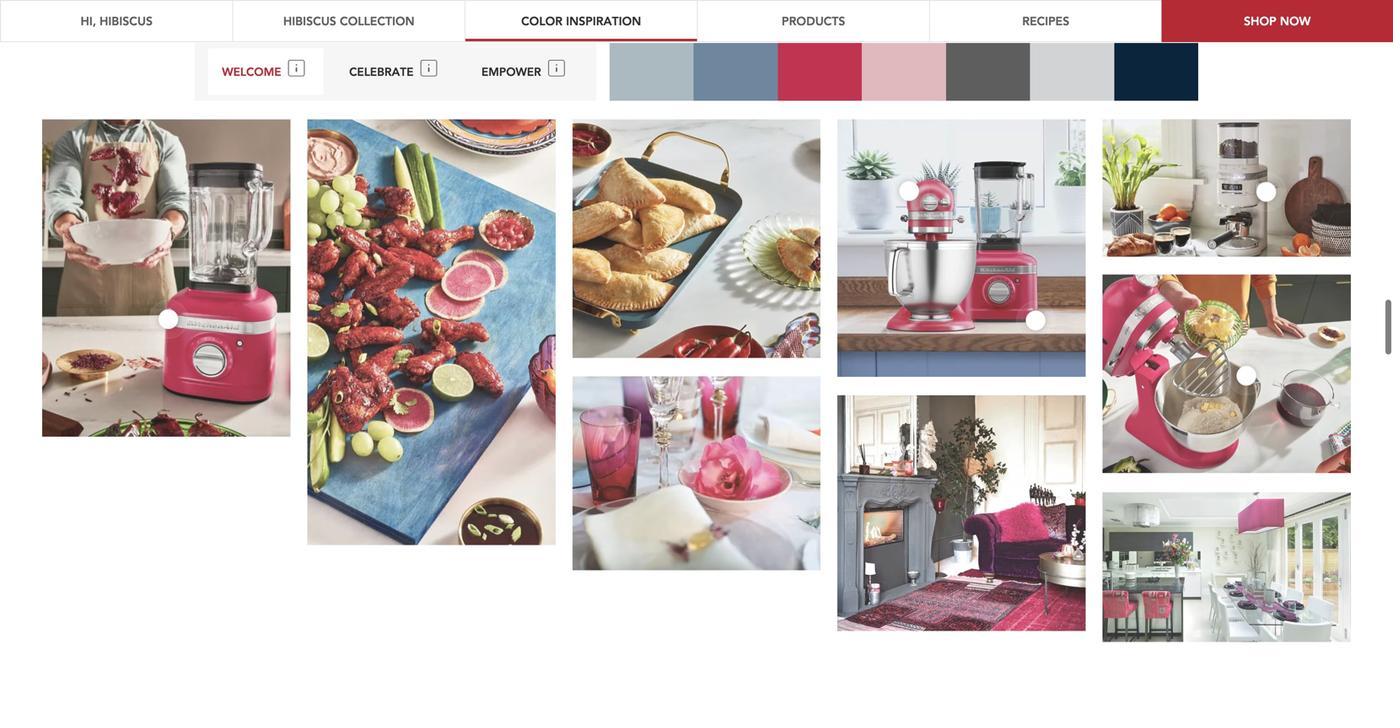 Task type: describe. For each thing, give the bounding box(es) containing it.
celebrate
[[349, 64, 414, 79]]

hi, hibiscus button
[[0, 0, 232, 42]]

products button
[[697, 0, 930, 42]]

a bright kitchen with hibiscus accents. image
[[1103, 489, 1351, 639]]

an artisan® stand mixer in hibiscus mixing flour and butter together with hibiscus tea prepared next to the mixer. image
[[1103, 272, 1351, 471]]

a kitchenaid® burr coffee grinder in milkshake on a countertop, with espresso cups, fruit and pastries around the appliance. image
[[1103, 117, 1351, 255]]

hibiscus collection
[[283, 13, 415, 29]]

empower link
[[467, 41, 583, 95]]

2 hibiscus from the left
[[283, 13, 336, 29]]

1 hibiscus from the left
[[100, 13, 153, 29]]

burr coffee grinder image
[[1252, 175, 1281, 205]]

welcome
[[222, 64, 281, 79]]

celebrate link
[[335, 41, 456, 95]]

hi,
[[81, 13, 96, 29]]

products
[[782, 13, 846, 29]]

hi, hibiscus
[[81, 13, 153, 29]]

color inspiration button
[[465, 0, 697, 42]]

a person tossing hibiscus-coated chicken wings in a bowl with a k400 blender on the countertop. image
[[42, 117, 290, 435]]

collection
[[340, 13, 415, 29]]

hibiscus collection button
[[232, 0, 465, 42]]

an artisan® series stand mixer and k400 variable speed blender in hibiscus on a countertop with different plants in the background. image
[[838, 117, 1086, 375]]



Task type: locate. For each thing, give the bounding box(es) containing it.
a living room with a lit fire in the fireplace and fuchsia accents across the couches, rugs and pillows. image
[[838, 393, 1086, 629]]

2023 color of the year k400 blender image
[[154, 303, 183, 332]]

welcome link
[[208, 41, 323, 95]]

2023 color of the year artisan® series stand mixer image
[[1232, 359, 1262, 388]]

inspiration
[[566, 13, 641, 29]]

color inspiration
[[521, 13, 641, 29]]

shop now button
[[1162, 0, 1393, 42]]

a place setting on a table with pink floral accents. image
[[573, 374, 821, 568]]

color
[[521, 13, 563, 29]]

0 horizontal spatial hibiscus
[[100, 13, 153, 29]]

hibiscus
[[100, 13, 153, 29], [283, 13, 336, 29]]

hibiscus-coated chicken wings on a serving board, with different fruit, vegetable and herb garnishes. image
[[307, 117, 556, 543]]

2023 color of the year k400 blender image
[[1022, 304, 1051, 333]]

now
[[1280, 13, 1311, 29]]

recipes button
[[930, 0, 1162, 42]]

2023 color of the year artisan® series stand mixer image
[[895, 175, 924, 204]]

empower
[[482, 64, 541, 79]]

1 horizontal spatial hibiscus
[[283, 13, 336, 29]]

hibiscus flavored empanadas served on a tray with different dishes on the countertop. image
[[573, 117, 821, 356]]

hibiscus right hi,
[[100, 13, 153, 29]]

recipes
[[1023, 13, 1070, 29]]

shop now
[[1244, 13, 1311, 29]]

shop
[[1244, 13, 1277, 29]]

hibiscus up welcome link
[[283, 13, 336, 29]]



Task type: vqa. For each thing, say whether or not it's contained in the screenshot.
An Artisan® Stand Mixer in Hibiscus mixing flour and butter together with hibiscus tea prepared next to the mixer. image
yes



